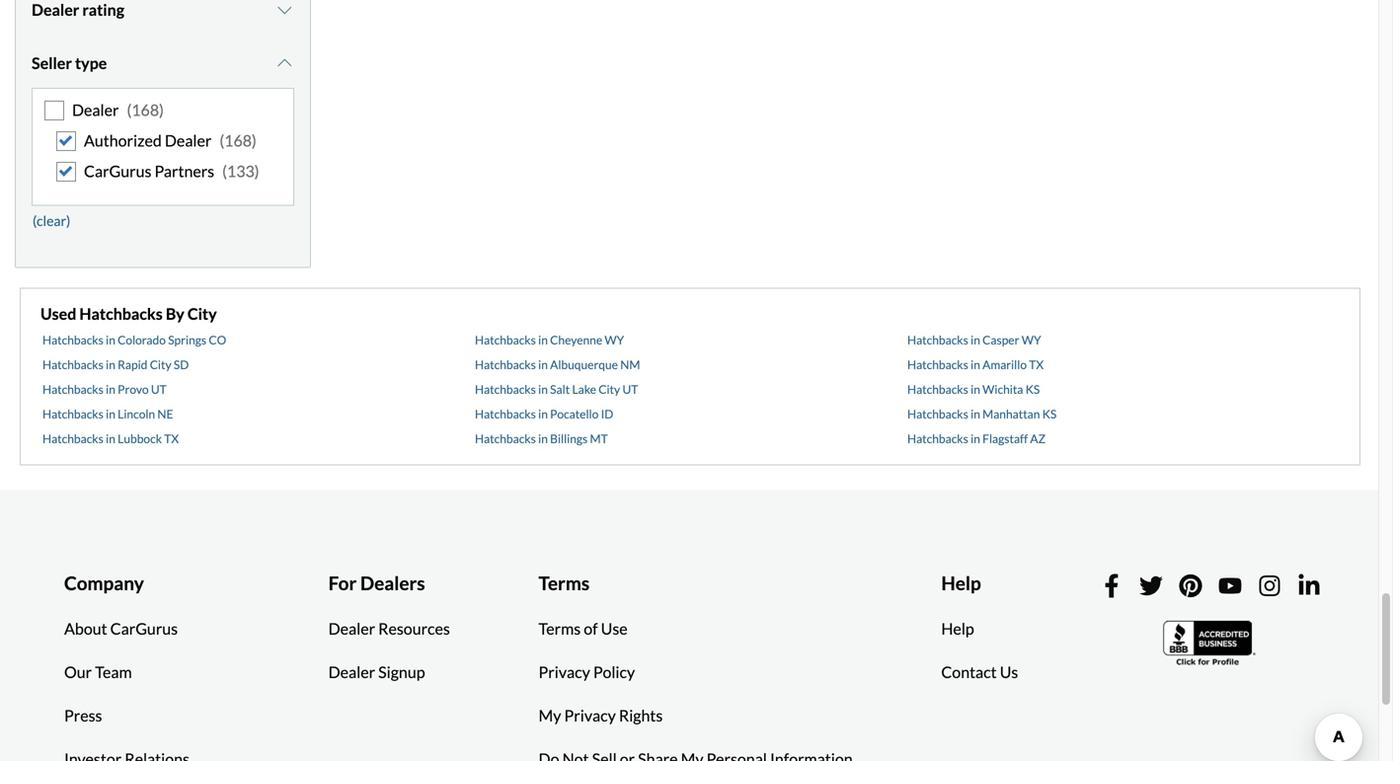Task type: describe. For each thing, give the bounding box(es) containing it.
nm
[[620, 357, 640, 372]]

hatchbacks in flagstaff az link
[[907, 431, 1046, 446]]

in for rapid
[[106, 357, 115, 372]]

city for by
[[187, 304, 217, 323]]

0 vertical spatial (168)
[[127, 100, 164, 119]]

hatchbacks in billings mt
[[475, 431, 608, 446]]

in for provo
[[106, 382, 115, 396]]

policy
[[593, 663, 635, 682]]

in for pocatello
[[538, 407, 548, 421]]

hatchbacks for hatchbacks in lubbock tx
[[42, 431, 103, 446]]

billings
[[550, 431, 588, 446]]

in for albuquerque
[[538, 357, 548, 372]]

hatchbacks in lubbock tx
[[42, 431, 179, 446]]

signup
[[378, 663, 425, 682]]

hatchbacks in casper wy
[[907, 333, 1041, 347]]

hatchbacks in cheyenne wy
[[475, 333, 624, 347]]

hatchbacks for hatchbacks in pocatello id
[[475, 407, 536, 421]]

(133)
[[222, 162, 259, 181]]

hatchbacks in provo ut link
[[42, 382, 167, 396]]

team
[[95, 663, 132, 682]]

by
[[166, 304, 184, 323]]

casper
[[983, 333, 1019, 347]]

hatchbacks for hatchbacks in albuquerque nm
[[475, 357, 536, 372]]

contact
[[941, 663, 997, 682]]

in for manhattan
[[971, 407, 980, 421]]

authorized
[[84, 131, 162, 150]]

in for amarillo
[[971, 357, 980, 372]]

hatchbacks in lubbock tx link
[[42, 431, 179, 446]]

colorado
[[118, 333, 166, 347]]

cheyenne
[[550, 333, 602, 347]]

dealer up the partners
[[165, 131, 212, 150]]

click for the bbb business review of this auto listing service in cambridge ma image
[[1163, 619, 1258, 668]]

our team link
[[49, 651, 147, 694]]

rights
[[619, 706, 663, 725]]

ks for hatchbacks in manhattan ks
[[1042, 407, 1057, 421]]

(clear)
[[33, 212, 70, 229]]

mt
[[590, 431, 608, 446]]

(clear) button
[[32, 206, 71, 235]]

wichita
[[983, 382, 1023, 396]]

seller
[[32, 53, 72, 72]]

my
[[539, 706, 561, 725]]

in for colorado
[[106, 333, 115, 347]]

manhattan
[[983, 407, 1040, 421]]

used
[[40, 304, 76, 323]]

hatchbacks in rapid city sd
[[42, 357, 189, 372]]

lubbock
[[118, 431, 162, 446]]

in for wichita
[[971, 382, 980, 396]]

sd
[[174, 357, 189, 372]]

hatchbacks in cheyenne wy link
[[475, 333, 624, 347]]

albuquerque
[[550, 357, 618, 372]]

rapid
[[118, 357, 148, 372]]

my privacy rights link
[[524, 694, 678, 738]]

hatchbacks for hatchbacks in lincoln ne
[[42, 407, 103, 421]]

partners
[[155, 162, 214, 181]]

0 vertical spatial privacy
[[539, 663, 590, 682]]

hatchbacks for hatchbacks in provo ut
[[42, 382, 103, 396]]

provo
[[118, 382, 149, 396]]

terms for terms of use
[[539, 619, 581, 638]]

wy for hatchbacks in cheyenne wy
[[605, 333, 624, 347]]

contact us link
[[926, 651, 1033, 694]]

hatchbacks in pocatello id
[[475, 407, 613, 421]]

in for billings
[[538, 431, 548, 446]]

hatchbacks in colorado springs co
[[42, 333, 226, 347]]

salt
[[550, 382, 570, 396]]

in for lubbock
[[106, 431, 115, 446]]

0 vertical spatial cargurus
[[84, 162, 152, 181]]

hatchbacks in pocatello id link
[[475, 407, 613, 421]]

in for cheyenne
[[538, 333, 548, 347]]

hatchbacks for hatchbacks in cheyenne wy
[[475, 333, 536, 347]]

help link
[[926, 607, 989, 651]]

tx for hatchbacks in lubbock tx
[[164, 431, 179, 446]]

ne
[[157, 407, 173, 421]]

terms for terms
[[539, 572, 590, 594]]

hatchbacks for hatchbacks in wichita ks
[[907, 382, 968, 396]]

dealers
[[360, 572, 425, 594]]

flagstaff
[[983, 431, 1028, 446]]

in for casper
[[971, 333, 980, 347]]



Task type: locate. For each thing, give the bounding box(es) containing it.
hatchbacks in lincoln ne link
[[42, 407, 173, 421]]

privacy
[[539, 663, 590, 682], [564, 706, 616, 725]]

chevron down image
[[275, 2, 294, 18]]

my privacy rights
[[539, 706, 663, 725]]

hatchbacks down hatchbacks in manhattan ks
[[907, 431, 968, 446]]

press link
[[49, 694, 117, 738]]

hatchbacks in manhattan ks
[[907, 407, 1057, 421]]

cargurus inside about cargurus "link"
[[110, 619, 178, 638]]

1 horizontal spatial wy
[[1022, 333, 1041, 347]]

in down hatchbacks in cheyenne wy link
[[538, 357, 548, 372]]

in left salt
[[538, 382, 548, 396]]

0 vertical spatial ks
[[1026, 382, 1040, 396]]

terms of use
[[539, 619, 628, 638]]

1 vertical spatial (168)
[[220, 131, 257, 150]]

2 wy from the left
[[1022, 333, 1041, 347]]

of
[[584, 619, 598, 638]]

1 help from the top
[[941, 572, 981, 594]]

hatchbacks in flagstaff az
[[907, 431, 1046, 446]]

hatchbacks in wichita ks
[[907, 382, 1040, 396]]

in for salt
[[538, 382, 548, 396]]

hatchbacks in amarillo tx link
[[907, 357, 1044, 372]]

dealer down for
[[328, 619, 375, 638]]

ut down nm
[[622, 382, 638, 396]]

2 terms from the top
[[539, 619, 581, 638]]

for dealers
[[328, 572, 425, 594]]

hatchbacks for hatchbacks in casper wy
[[907, 333, 968, 347]]

dealer for dealer signup
[[328, 663, 375, 682]]

co
[[209, 333, 226, 347]]

hatchbacks up hatchbacks in albuquerque nm
[[475, 333, 536, 347]]

in up the hatchbacks in amarillo tx
[[971, 333, 980, 347]]

1 vertical spatial ks
[[1042, 407, 1057, 421]]

ks for hatchbacks in wichita ks
[[1026, 382, 1040, 396]]

our
[[64, 663, 92, 682]]

amarillo
[[983, 357, 1027, 372]]

chevron down image
[[275, 55, 294, 71]]

about cargurus
[[64, 619, 178, 638]]

in up hatchbacks in albuquerque nm
[[538, 333, 548, 347]]

hatchbacks down the hatchbacks in pocatello id link
[[475, 431, 536, 446]]

city left sd
[[150, 357, 171, 372]]

hatchbacks in casper wy link
[[907, 333, 1041, 347]]

contact us
[[941, 663, 1018, 682]]

dealer for dealer (168)
[[72, 100, 119, 119]]

in left rapid
[[106, 357, 115, 372]]

terms left of
[[539, 619, 581, 638]]

hatchbacks in albuquerque nm link
[[475, 357, 640, 372]]

2 vertical spatial city
[[599, 382, 620, 396]]

pocatello
[[550, 407, 599, 421]]

hatchbacks for hatchbacks in salt lake city ut
[[475, 382, 536, 396]]

(168)
[[127, 100, 164, 119], [220, 131, 257, 150]]

us
[[1000, 663, 1018, 682]]

cargurus
[[84, 162, 152, 181], [110, 619, 178, 638]]

hatchbacks up the hatchbacks in amarillo tx
[[907, 333, 968, 347]]

2 horizontal spatial city
[[599, 382, 620, 396]]

hatchbacks in lincoln ne
[[42, 407, 173, 421]]

lake
[[572, 382, 596, 396]]

press
[[64, 706, 102, 725]]

dealer left signup
[[328, 663, 375, 682]]

hatchbacks for hatchbacks in flagstaff az
[[907, 431, 968, 446]]

hatchbacks in rapid city sd link
[[42, 357, 189, 372]]

wy right casper
[[1022, 333, 1041, 347]]

authorized dealer (168)
[[84, 131, 257, 150]]

about
[[64, 619, 107, 638]]

seller type
[[32, 53, 107, 72]]

ks right wichita
[[1026, 382, 1040, 396]]

use
[[601, 619, 628, 638]]

in down the hatchbacks in lincoln ne
[[106, 431, 115, 446]]

city for rapid
[[150, 357, 171, 372]]

0 horizontal spatial (168)
[[127, 100, 164, 119]]

1 horizontal spatial tx
[[1029, 357, 1044, 372]]

used hatchbacks by city
[[40, 304, 217, 323]]

about cargurus link
[[49, 607, 193, 651]]

hatchbacks up hatchbacks in colorado springs co 'link'
[[79, 304, 163, 323]]

0 vertical spatial help
[[941, 572, 981, 594]]

0 vertical spatial city
[[187, 304, 217, 323]]

hatchbacks for hatchbacks in manhattan ks
[[907, 407, 968, 421]]

hatchbacks for hatchbacks in billings mt
[[475, 431, 536, 446]]

1 vertical spatial tx
[[164, 431, 179, 446]]

1 horizontal spatial (168)
[[220, 131, 257, 150]]

1 vertical spatial terms
[[539, 619, 581, 638]]

help
[[941, 572, 981, 594], [941, 619, 974, 638]]

privacy policy
[[539, 663, 635, 682]]

hatchbacks down hatchbacks in provo ut link
[[42, 407, 103, 421]]

hatchbacks down hatchbacks in cheyenne wy link
[[475, 357, 536, 372]]

hatchbacks in provo ut
[[42, 382, 167, 396]]

2 help from the top
[[941, 619, 974, 638]]

1 vertical spatial privacy
[[564, 706, 616, 725]]

0 horizontal spatial ut
[[151, 382, 167, 396]]

city right by
[[187, 304, 217, 323]]

1 wy from the left
[[605, 333, 624, 347]]

dealer for dealer resources
[[328, 619, 375, 638]]

cargurus partners (133)
[[84, 162, 259, 181]]

1 horizontal spatial city
[[187, 304, 217, 323]]

ut up ne
[[151, 382, 167, 396]]

hatchbacks down used
[[42, 333, 103, 347]]

dealer signup link
[[314, 651, 440, 694]]

(168) up (133)
[[220, 131, 257, 150]]

in
[[106, 333, 115, 347], [538, 333, 548, 347], [971, 333, 980, 347], [106, 357, 115, 372], [538, 357, 548, 372], [971, 357, 980, 372], [106, 382, 115, 396], [538, 382, 548, 396], [971, 382, 980, 396], [106, 407, 115, 421], [538, 407, 548, 421], [971, 407, 980, 421], [106, 431, 115, 446], [538, 431, 548, 446], [971, 431, 980, 446]]

in down hatchbacks in manhattan ks
[[971, 431, 980, 446]]

hatchbacks down hatchbacks in wichita ks
[[907, 407, 968, 421]]

1 vertical spatial help
[[941, 619, 974, 638]]

terms up terms of use on the left bottom of the page
[[539, 572, 590, 594]]

terms of use link
[[524, 607, 642, 651]]

wy up nm
[[605, 333, 624, 347]]

dealer resources
[[328, 619, 450, 638]]

dealer (168)
[[72, 100, 164, 119]]

id
[[601, 407, 613, 421]]

city
[[187, 304, 217, 323], [150, 357, 171, 372], [599, 382, 620, 396]]

terms
[[539, 572, 590, 594], [539, 619, 581, 638]]

wy for hatchbacks in casper wy
[[1022, 333, 1041, 347]]

in for lincoln
[[106, 407, 115, 421]]

cargurus down 'authorized'
[[84, 162, 152, 181]]

our team
[[64, 663, 132, 682]]

help up contact
[[941, 619, 974, 638]]

hatchbacks for hatchbacks in amarillo tx
[[907, 357, 968, 372]]

1 vertical spatial city
[[150, 357, 171, 372]]

hatchbacks in salt lake city ut link
[[475, 382, 638, 396]]

in left provo
[[106, 382, 115, 396]]

1 horizontal spatial ks
[[1042, 407, 1057, 421]]

hatchbacks down the hatchbacks in lincoln ne
[[42, 431, 103, 446]]

in for flagstaff
[[971, 431, 980, 446]]

hatchbacks in salt lake city ut
[[475, 382, 638, 396]]

in up hatchbacks in rapid city sd
[[106, 333, 115, 347]]

in down hatchbacks in pocatello id
[[538, 431, 548, 446]]

0 horizontal spatial wy
[[605, 333, 624, 347]]

2 ut from the left
[[622, 382, 638, 396]]

resources
[[378, 619, 450, 638]]

0 horizontal spatial city
[[150, 357, 171, 372]]

0 horizontal spatial tx
[[164, 431, 179, 446]]

1 ut from the left
[[151, 382, 167, 396]]

in up hatchbacks in flagstaff az link
[[971, 407, 980, 421]]

help up help link
[[941, 572, 981, 594]]

for
[[328, 572, 357, 594]]

hatchbacks for hatchbacks in rapid city sd
[[42, 357, 103, 372]]

tx down ne
[[164, 431, 179, 446]]

0 vertical spatial terms
[[539, 572, 590, 594]]

hatchbacks in colorado springs co link
[[42, 333, 226, 347]]

seller type button
[[32, 38, 294, 88]]

hatchbacks up hatchbacks in wichita ks link at bottom right
[[907, 357, 968, 372]]

in down hatchbacks in casper wy link
[[971, 357, 980, 372]]

hatchbacks in manhattan ks link
[[907, 407, 1057, 421]]

az
[[1030, 431, 1046, 446]]

ks up az
[[1042, 407, 1057, 421]]

in down the hatchbacks in amarillo tx
[[971, 382, 980, 396]]

hatchbacks for hatchbacks in colorado springs co
[[42, 333, 103, 347]]

privacy up my
[[539, 663, 590, 682]]

hatchbacks up hatchbacks in provo ut at the left
[[42, 357, 103, 372]]

dealer signup
[[328, 663, 425, 682]]

wy
[[605, 333, 624, 347], [1022, 333, 1041, 347]]

hatchbacks in amarillo tx
[[907, 357, 1044, 372]]

springs
[[168, 333, 206, 347]]

tx right amarillo
[[1029, 357, 1044, 372]]

1 vertical spatial cargurus
[[110, 619, 178, 638]]

in up hatchbacks in billings mt "link"
[[538, 407, 548, 421]]

(168) up 'authorized'
[[127, 100, 164, 119]]

tx for hatchbacks in amarillo tx
[[1029, 357, 1044, 372]]

1 horizontal spatial ut
[[622, 382, 638, 396]]

dealer up 'authorized'
[[72, 100, 119, 119]]

0 vertical spatial tx
[[1029, 357, 1044, 372]]

lincoln
[[118, 407, 155, 421]]

hatchbacks in albuquerque nm
[[475, 357, 640, 372]]

hatchbacks up hatchbacks in billings mt "link"
[[475, 407, 536, 421]]

privacy right my
[[564, 706, 616, 725]]

hatchbacks in wichita ks link
[[907, 382, 1040, 396]]

ks
[[1026, 382, 1040, 396], [1042, 407, 1057, 421]]

type
[[75, 53, 107, 72]]

dealer resources link
[[314, 607, 465, 651]]

company
[[64, 572, 144, 594]]

in up hatchbacks in lubbock tx
[[106, 407, 115, 421]]

city up id
[[599, 382, 620, 396]]

0 horizontal spatial ks
[[1026, 382, 1040, 396]]

hatchbacks in billings mt link
[[475, 431, 608, 446]]

privacy policy link
[[524, 651, 650, 694]]

cargurus up "team"
[[110, 619, 178, 638]]

hatchbacks up hatchbacks in pocatello id
[[475, 382, 536, 396]]

1 terms from the top
[[539, 572, 590, 594]]

hatchbacks up the hatchbacks in lincoln ne
[[42, 382, 103, 396]]

hatchbacks down the hatchbacks in amarillo tx
[[907, 382, 968, 396]]

tx
[[1029, 357, 1044, 372], [164, 431, 179, 446]]



Task type: vqa. For each thing, say whether or not it's contained in the screenshot.
terms of use
yes



